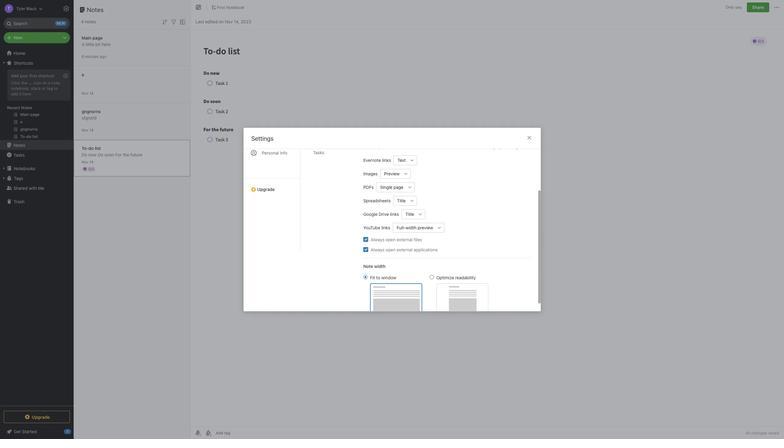 Task type: vqa. For each thing, say whether or not it's contained in the screenshot.


Task type: locate. For each thing, give the bounding box(es) containing it.
1 horizontal spatial page
[[393, 185, 403, 190]]

nov inside note window element
[[225, 19, 233, 24]]

1 vertical spatial title
[[405, 212, 414, 217]]

0 vertical spatial page
[[92, 35, 103, 40]]

shortcuts
[[14, 60, 33, 66]]

0 vertical spatial to
[[54, 86, 58, 91]]

1 do from the left
[[82, 152, 87, 157]]

option group
[[363, 274, 488, 313]]

fit to window
[[370, 275, 396, 280]]

tags
[[14, 176, 23, 181]]

always
[[371, 237, 384, 242], [371, 247, 384, 252]]

0 horizontal spatial page
[[92, 35, 103, 40]]

notes right recent
[[21, 105, 32, 110]]

1 horizontal spatial the
[[123, 152, 129, 157]]

your inside group
[[20, 73, 28, 78]]

google
[[363, 212, 377, 217]]

shortcuts button
[[0, 58, 73, 68]]

1 vertical spatial upgrade
[[32, 415, 50, 420]]

open up always open external applications
[[385, 237, 395, 242]]

2 vertical spatial 14
[[89, 160, 94, 164]]

external up always open external applications
[[397, 237, 412, 242]]

note width
[[363, 264, 385, 269]]

upgrade button
[[243, 178, 300, 195], [4, 411, 70, 423]]

1 horizontal spatial your
[[378, 145, 387, 150]]

gngnsrns sfgnsfd
[[82, 109, 101, 120]]

14 for gngnsrns
[[89, 128, 94, 132]]

window
[[381, 275, 396, 280]]

your up click the ... at top
[[20, 73, 28, 78]]

all
[[746, 431, 750, 436]]

fit
[[370, 275, 375, 280]]

little
[[86, 42, 94, 47]]

1 horizontal spatial tasks
[[313, 150, 324, 155]]

what are my options?
[[471, 145, 513, 150]]

1 vertical spatial the
[[123, 152, 129, 157]]

1 open from the top
[[385, 237, 395, 242]]

it
[[19, 91, 22, 96]]

1 vertical spatial to
[[376, 275, 380, 280]]

0 horizontal spatial tasks
[[14, 152, 25, 158]]

page for single
[[393, 185, 403, 190]]

nov down e
[[82, 91, 88, 96]]

0 vertical spatial notes
[[87, 6, 104, 13]]

on right the edited
[[219, 19, 224, 24]]

0 vertical spatial your
[[20, 73, 28, 78]]

the
[[21, 80, 27, 85], [123, 152, 129, 157]]

new button
[[4, 32, 70, 43]]

only
[[726, 5, 734, 10]]

home
[[14, 50, 25, 56]]

2 always from the top
[[371, 247, 384, 252]]

on left a
[[42, 80, 47, 85]]

page for main
[[92, 35, 103, 40]]

nov 14 down sfgnsfd
[[82, 128, 94, 132]]

with
[[29, 185, 37, 191]]

14 up 0/3
[[89, 160, 94, 164]]

0 horizontal spatial your
[[20, 73, 28, 78]]

2 14 from the top
[[89, 128, 94, 132]]

shared with me
[[14, 185, 44, 191]]

full-
[[397, 225, 405, 230]]

title inside the choose default view option for google drive links field
[[405, 212, 414, 217]]

0 vertical spatial always
[[371, 237, 384, 242]]

to-do list
[[82, 146, 101, 151]]

0 vertical spatial upgrade
[[257, 187, 275, 192]]

page inside button
[[393, 185, 403, 190]]

title
[[397, 198, 406, 203], [405, 212, 414, 217]]

0 vertical spatial upgrade button
[[243, 178, 300, 195]]

single page button
[[376, 182, 405, 192]]

1 horizontal spatial to
[[376, 275, 380, 280]]

add a reminder image
[[194, 430, 202, 437]]

Choose default view option for Images field
[[380, 169, 411, 179]]

your left default on the top of the page
[[378, 145, 387, 150]]

4 notes
[[81, 19, 96, 24]]

width right note
[[374, 264, 385, 269]]

nov 14 up 0/3
[[82, 160, 94, 164]]

views
[[402, 145, 412, 150]]

2 vertical spatial notes
[[14, 143, 25, 148]]

external
[[397, 237, 412, 242], [397, 247, 412, 252]]

open down always open external files
[[385, 247, 395, 252]]

1 nov 14 from the top
[[82, 91, 94, 96]]

trash link
[[0, 197, 73, 207]]

title up 'full-width preview' button
[[405, 212, 414, 217]]

0 horizontal spatial do
[[82, 152, 87, 157]]

main page a little bit here
[[82, 35, 110, 47]]

1 vertical spatial open
[[385, 247, 395, 252]]

nov 14 for gngnsrns
[[82, 128, 94, 132]]

0 vertical spatial width
[[405, 225, 416, 230]]

tasks inside button
[[14, 152, 25, 158]]

1 external from the top
[[397, 237, 412, 242]]

Choose default view option for PDFs field
[[376, 182, 415, 192]]

1 14 from the top
[[89, 91, 94, 96]]

page
[[92, 35, 103, 40], [393, 185, 403, 190]]

to inside icon on a note, notebook, stack or tag to add it here.
[[54, 86, 58, 91]]

None search field
[[8, 18, 66, 29]]

bit
[[95, 42, 100, 47]]

tree containing home
[[0, 48, 74, 406]]

nov left the 14,
[[225, 19, 233, 24]]

open for always open external files
[[385, 237, 395, 242]]

1 vertical spatial page
[[393, 185, 403, 190]]

are
[[482, 145, 489, 150]]

0 vertical spatial 14
[[89, 91, 94, 96]]

on
[[219, 19, 224, 24], [42, 80, 47, 85]]

the left ... at the left top of page
[[21, 80, 27, 85]]

2 nov 14 from the top
[[82, 128, 94, 132]]

1 vertical spatial upgrade button
[[4, 411, 70, 423]]

1 vertical spatial on
[[42, 80, 47, 85]]

Fit to window radio
[[363, 275, 367, 279]]

2 external from the top
[[397, 247, 412, 252]]

tab list
[[243, 89, 300, 252]]

recent
[[7, 105, 20, 110]]

your
[[20, 73, 28, 78], [378, 145, 387, 150]]

title down single page field
[[397, 198, 406, 203]]

edited
[[205, 19, 218, 24]]

0 vertical spatial the
[[21, 80, 27, 85]]

3 14 from the top
[[89, 160, 94, 164]]

settings image
[[63, 5, 70, 12]]

14,
[[234, 19, 240, 24]]

Choose default view option for Evernote links field
[[393, 155, 417, 165]]

notes
[[85, 19, 96, 24]]

Always open external applications checkbox
[[363, 247, 368, 252]]

width
[[405, 225, 416, 230], [374, 264, 385, 269]]

first
[[29, 73, 37, 78]]

0 horizontal spatial on
[[42, 80, 47, 85]]

here.
[[23, 91, 32, 96]]

title button down single page field
[[393, 196, 407, 206]]

0 vertical spatial on
[[219, 19, 224, 24]]

1 horizontal spatial upgrade button
[[243, 178, 300, 195]]

1 vertical spatial notes
[[21, 105, 32, 110]]

0/3
[[88, 167, 94, 171]]

page up bit
[[92, 35, 103, 40]]

the inside note list element
[[123, 152, 129, 157]]

1 vertical spatial your
[[378, 145, 387, 150]]

icon on a note, notebook, stack or tag to add it here.
[[11, 80, 61, 96]]

1 vertical spatial title button
[[401, 209, 415, 219]]

trash
[[14, 199, 24, 204]]

title button for spreadsheets
[[393, 196, 407, 206]]

main
[[82, 35, 91, 40]]

shared with me link
[[0, 183, 73, 193]]

group
[[0, 68, 73, 143]]

0 horizontal spatial width
[[374, 264, 385, 269]]

default
[[388, 145, 401, 150]]

settings
[[251, 135, 273, 142]]

spreadsheets
[[363, 198, 390, 203]]

do down to-
[[82, 152, 87, 157]]

1 horizontal spatial upgrade
[[257, 187, 275, 192]]

14 down sfgnsfd
[[89, 128, 94, 132]]

2 open from the top
[[385, 247, 395, 252]]

add
[[11, 73, 19, 78]]

2 vertical spatial nov 14
[[82, 160, 94, 164]]

links
[[428, 145, 437, 150], [382, 158, 391, 163], [390, 212, 399, 217], [381, 225, 390, 230]]

0 vertical spatial open
[[385, 237, 395, 242]]

14 up gngnsrns
[[89, 91, 94, 96]]

new
[[420, 145, 427, 150]]

Note Editor text field
[[191, 29, 784, 427]]

width up files
[[405, 225, 416, 230]]

0 horizontal spatial the
[[21, 80, 27, 85]]

page right single
[[393, 185, 403, 190]]

me
[[38, 185, 44, 191]]

1 vertical spatial nov 14
[[82, 128, 94, 132]]

0 horizontal spatial to
[[54, 86, 58, 91]]

1 vertical spatial width
[[374, 264, 385, 269]]

to right fit
[[376, 275, 380, 280]]

external down always open external files
[[397, 247, 412, 252]]

do
[[82, 152, 87, 157], [98, 152, 103, 157]]

links right drive
[[390, 212, 399, 217]]

external for applications
[[397, 247, 412, 252]]

0 vertical spatial external
[[397, 237, 412, 242]]

to down note,
[[54, 86, 58, 91]]

evernote links
[[363, 158, 391, 163]]

1 vertical spatial external
[[397, 247, 412, 252]]

title inside choose default view option for spreadsheets field
[[397, 198, 406, 203]]

or
[[42, 86, 46, 91]]

width inside button
[[405, 225, 416, 230]]

width for note
[[374, 264, 385, 269]]

notes up notes
[[87, 6, 104, 13]]

title button
[[393, 196, 407, 206], [401, 209, 415, 219]]

expand note image
[[195, 4, 202, 11]]

1 always from the top
[[371, 237, 384, 242]]

nov 14 up gngnsrns
[[82, 91, 94, 96]]

e
[[82, 72, 84, 77]]

1 horizontal spatial do
[[98, 152, 103, 157]]

0 vertical spatial nov 14
[[82, 91, 94, 96]]

on inside note window element
[[219, 19, 224, 24]]

0 horizontal spatial upgrade button
[[4, 411, 70, 423]]

links left text 'button'
[[382, 158, 391, 163]]

page inside main page a little bit here
[[92, 35, 103, 40]]

do down the list
[[98, 152, 103, 157]]

1 vertical spatial always
[[371, 247, 384, 252]]

always right the always open external applications checkbox
[[371, 247, 384, 252]]

applications
[[414, 247, 438, 252]]

upgrade
[[257, 187, 275, 192], [32, 415, 50, 420]]

always right always open external files checkbox
[[371, 237, 384, 242]]

on inside icon on a note, notebook, stack or tag to add it here.
[[42, 80, 47, 85]]

tab list containing personal info
[[243, 89, 300, 252]]

0 vertical spatial title
[[397, 198, 406, 203]]

notes up tasks button
[[14, 143, 25, 148]]

Choose default view option for Spreadsheets field
[[393, 196, 417, 206]]

always for always open external applications
[[371, 247, 384, 252]]

full-width preview
[[397, 225, 433, 230]]

1 vertical spatial 14
[[89, 128, 94, 132]]

1 horizontal spatial width
[[405, 225, 416, 230]]

the right for
[[123, 152, 129, 157]]

1 horizontal spatial on
[[219, 19, 224, 24]]

list
[[95, 146, 101, 151]]

title button down choose default view option for spreadsheets field
[[401, 209, 415, 219]]

google drive links
[[363, 212, 399, 217]]

0 vertical spatial title button
[[393, 196, 407, 206]]

attachments.
[[446, 145, 470, 150]]

tree
[[0, 48, 74, 406]]

text button
[[393, 155, 407, 165]]



Task type: describe. For each thing, give the bounding box(es) containing it.
Choose default view option for YouTube links field
[[393, 223, 444, 233]]

tasks tab
[[308, 148, 353, 158]]

recent notes
[[7, 105, 32, 110]]

what
[[471, 145, 481, 150]]

add your first shortcut
[[11, 73, 54, 78]]

3 nov 14 from the top
[[82, 160, 94, 164]]

preview
[[384, 171, 399, 176]]

width for full-
[[405, 225, 416, 230]]

title for google drive links
[[405, 212, 414, 217]]

always for always open external files
[[371, 237, 384, 242]]

personal
[[262, 150, 279, 156]]

you
[[735, 5, 742, 10]]

ago
[[100, 54, 106, 59]]

14 for e
[[89, 91, 94, 96]]

notes inside group
[[21, 105, 32, 110]]

click
[[11, 80, 20, 85]]

title for spreadsheets
[[397, 198, 406, 203]]

sfgnsfd
[[82, 115, 96, 120]]

images
[[363, 171, 377, 176]]

and
[[438, 145, 445, 150]]

here
[[102, 42, 110, 47]]

do now do soon for the future
[[82, 152, 142, 157]]

info
[[280, 150, 287, 156]]

tags button
[[0, 173, 73, 183]]

Choose default view option for Google Drive links field
[[401, 209, 425, 219]]

Optimize readability radio
[[429, 275, 434, 279]]

full-width preview button
[[393, 223, 434, 233]]

your for first
[[20, 73, 28, 78]]

soon
[[104, 152, 114, 157]]

minutes
[[85, 54, 99, 59]]

note list element
[[74, 0, 191, 439]]

notebook,
[[11, 86, 30, 91]]

4
[[81, 19, 84, 24]]

always open external files
[[371, 237, 422, 242]]

notebook
[[226, 5, 244, 10]]

links down drive
[[381, 225, 390, 230]]

future
[[130, 152, 142, 157]]

shared
[[14, 185, 28, 191]]

optimize
[[436, 275, 454, 280]]

note window element
[[191, 0, 784, 439]]

options?
[[497, 145, 513, 150]]

a
[[48, 80, 50, 85]]

add tag image
[[205, 430, 212, 437]]

icon
[[34, 80, 41, 85]]

shortcut
[[38, 73, 54, 78]]

your for default
[[378, 145, 387, 150]]

drive
[[378, 212, 389, 217]]

2 do from the left
[[98, 152, 103, 157]]

notes inside note list element
[[87, 6, 104, 13]]

stack
[[31, 86, 41, 91]]

optimize readability
[[436, 275, 476, 280]]

youtube links
[[363, 225, 390, 230]]

last edited on nov 14, 2023
[[195, 19, 251, 24]]

Always open external files checkbox
[[363, 237, 368, 242]]

gngnsrns
[[82, 109, 101, 114]]

do
[[88, 146, 94, 151]]

choose your default views for new links and attachments.
[[363, 145, 470, 150]]

my
[[490, 145, 495, 150]]

open for always open external applications
[[385, 247, 395, 252]]

first notebook
[[217, 5, 244, 10]]

add
[[11, 91, 18, 96]]

saved
[[768, 431, 779, 436]]

title button for google drive links
[[401, 209, 415, 219]]

choose
[[363, 145, 377, 150]]

for
[[413, 145, 418, 150]]

note,
[[51, 80, 61, 85]]

preview
[[417, 225, 433, 230]]

files
[[414, 237, 422, 242]]

external for files
[[397, 237, 412, 242]]

tasks inside tab
[[313, 150, 324, 155]]

group containing add your first shortcut
[[0, 68, 73, 143]]

upgrade button inside tab list
[[243, 178, 300, 195]]

last
[[195, 19, 204, 24]]

nov up 0/3
[[82, 160, 88, 164]]

to-
[[82, 146, 88, 151]]

links left and in the top of the page
[[428, 145, 437, 150]]

single page
[[380, 185, 403, 190]]

always open external applications
[[371, 247, 438, 252]]

tasks button
[[0, 150, 73, 160]]

8
[[82, 54, 84, 59]]

share button
[[747, 2, 769, 12]]

tag
[[47, 86, 53, 91]]

share
[[752, 5, 764, 10]]

text
[[397, 158, 406, 163]]

new
[[14, 35, 22, 40]]

expand notebooks image
[[2, 166, 6, 171]]

nov 14 for e
[[82, 91, 94, 96]]

close image
[[525, 134, 533, 141]]

evernote
[[363, 158, 381, 163]]

a
[[82, 42, 84, 47]]

note
[[363, 264, 373, 269]]

Search text field
[[8, 18, 66, 29]]

all changes saved
[[746, 431, 779, 436]]

notebooks
[[14, 166, 35, 171]]

expand tags image
[[2, 176, 6, 181]]

notes link
[[0, 140, 73, 150]]

now
[[88, 152, 97, 157]]

click the ...
[[11, 80, 32, 85]]

first
[[217, 5, 225, 10]]

for
[[115, 152, 122, 157]]

nov down sfgnsfd
[[82, 128, 88, 132]]

changes
[[751, 431, 767, 436]]

0 horizontal spatial upgrade
[[32, 415, 50, 420]]

option group containing fit to window
[[363, 274, 488, 313]]



